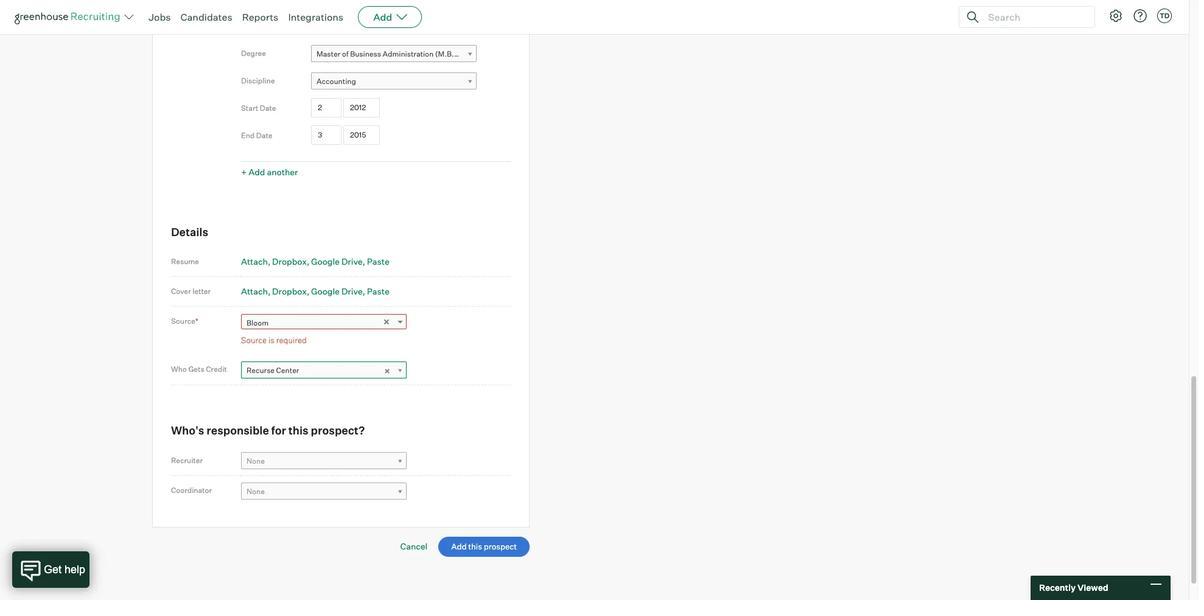Task type: describe. For each thing, give the bounding box(es) containing it.
cancel link
[[401, 542, 428, 552]]

paste for cover letter
[[367, 286, 390, 297]]

*
[[195, 317, 198, 326]]

integrations link
[[288, 11, 344, 23]]

paste link for cover letter
[[367, 286, 390, 297]]

add inside 'education' element
[[249, 167, 265, 177]]

center
[[276, 366, 299, 375]]

date for start date
[[260, 103, 276, 112]]

credit
[[206, 365, 227, 374]]

education element
[[241, 12, 511, 181]]

adrian
[[317, 22, 340, 31]]

school name
[[241, 21, 287, 30]]

who
[[171, 365, 187, 374]]

attach for cover letter
[[241, 286, 268, 297]]

+ add another
[[241, 167, 298, 177]]

master of business administration (m.b.a.)
[[317, 49, 465, 58]]

google for resume
[[311, 257, 340, 267]]

prospect?
[[311, 424, 365, 437]]

accounting
[[317, 76, 356, 86]]

source for source *
[[171, 317, 195, 326]]

attach dropbox google drive paste for cover letter
[[241, 286, 390, 297]]

none for coordinator
[[247, 487, 265, 496]]

recruiter
[[171, 456, 203, 465]]

master
[[317, 49, 341, 58]]

recently viewed
[[1040, 583, 1109, 593]]

mm text field for end date
[[311, 125, 342, 145]]

administration
[[383, 49, 434, 58]]

Search text field
[[985, 8, 1084, 26]]

reports
[[242, 11, 279, 23]]

who's responsible for this prospect?
[[171, 424, 365, 437]]

mm text field for start date
[[311, 98, 342, 118]]

dropbox for resume
[[272, 257, 307, 267]]

attach link for resume
[[241, 257, 271, 267]]

source *
[[171, 317, 198, 326]]

college
[[341, 22, 367, 31]]

cover letter
[[171, 287, 211, 296]]

add button
[[358, 6, 422, 28]]

adrian college
[[317, 22, 367, 31]]

business
[[350, 49, 381, 58]]

attach dropbox google drive paste for resume
[[241, 257, 390, 267]]

greenhouse recruiting image
[[15, 10, 124, 24]]

source is required
[[241, 336, 307, 346]]

google for cover letter
[[311, 286, 340, 297]]

bloom
[[247, 319, 269, 328]]

dropbox link for resume
[[272, 257, 310, 267]]

recurse
[[247, 366, 275, 375]]

dropbox link for cover letter
[[272, 286, 310, 297]]

who's
[[171, 424, 204, 437]]

integrations
[[288, 11, 344, 23]]

jobs link
[[149, 11, 171, 23]]

required
[[276, 336, 307, 346]]

cancel
[[401, 542, 428, 552]]

drive for resume
[[342, 257, 363, 267]]

recurse center
[[247, 366, 299, 375]]

cover
[[171, 287, 191, 296]]

dropbox for cover letter
[[272, 286, 307, 297]]



Task type: vqa. For each thing, say whether or not it's contained in the screenshot.
Dashboard
no



Task type: locate. For each thing, give the bounding box(es) containing it.
1 dropbox from the top
[[272, 257, 307, 267]]

1 attach dropbox google drive paste from the top
[[241, 257, 390, 267]]

2 drive from the top
[[342, 286, 363, 297]]

1 vertical spatial attach
[[241, 286, 268, 297]]

name
[[266, 21, 287, 30]]

coordinator
[[171, 486, 212, 495]]

candidates link
[[181, 11, 232, 23]]

configure image
[[1109, 9, 1124, 23]]

0 vertical spatial dropbox
[[272, 257, 307, 267]]

1 vertical spatial none
[[247, 487, 265, 496]]

1 vertical spatial google drive link
[[311, 286, 365, 297]]

paste link
[[367, 257, 390, 267], [367, 286, 390, 297]]

1 attach link from the top
[[241, 257, 271, 267]]

bloom link
[[241, 315, 407, 332]]

0 vertical spatial mm text field
[[311, 98, 342, 118]]

1 vertical spatial mm text field
[[311, 125, 342, 145]]

date
[[260, 103, 276, 112], [256, 131, 273, 140]]

0 vertical spatial paste link
[[367, 257, 390, 267]]

another
[[267, 167, 298, 177]]

0 vertical spatial add
[[373, 11, 392, 23]]

start
[[241, 103, 258, 112]]

0 vertical spatial dropbox link
[[272, 257, 310, 267]]

google drive link
[[311, 257, 365, 267], [311, 286, 365, 297]]

degree
[[241, 48, 266, 58]]

2 google drive link from the top
[[311, 286, 365, 297]]

2 attach dropbox google drive paste from the top
[[241, 286, 390, 297]]

1 vertical spatial source
[[241, 336, 267, 346]]

master of business administration (m.b.a.) link
[[311, 45, 477, 62]]

none for recruiter
[[247, 457, 265, 466]]

1 horizontal spatial add
[[373, 11, 392, 23]]

1 vertical spatial attach dropbox google drive paste
[[241, 286, 390, 297]]

attach
[[241, 257, 268, 267], [241, 286, 268, 297]]

end
[[241, 131, 255, 140]]

2 none link from the top
[[241, 483, 407, 501]]

drive for cover letter
[[342, 286, 363, 297]]

google
[[311, 257, 340, 267], [311, 286, 340, 297]]

mm text field left yyyy text field
[[311, 125, 342, 145]]

+
[[241, 167, 247, 177]]

google drive link for cover letter
[[311, 286, 365, 297]]

2 none from the top
[[247, 487, 265, 496]]

responsible
[[207, 424, 269, 437]]

0 vertical spatial none
[[247, 457, 265, 466]]

none
[[247, 457, 265, 466], [247, 487, 265, 496]]

add right college
[[373, 11, 392, 23]]

td button
[[1158, 9, 1172, 23]]

2 dropbox from the top
[[272, 286, 307, 297]]

2 paste from the top
[[367, 286, 390, 297]]

mm text field down accounting
[[311, 98, 342, 118]]

1 none from the top
[[247, 457, 265, 466]]

discipline
[[241, 76, 275, 85]]

1 mm text field from the top
[[311, 98, 342, 118]]

source for source is required
[[241, 336, 267, 346]]

2 attach link from the top
[[241, 286, 271, 297]]

end date
[[241, 131, 273, 140]]

education
[[171, 18, 206, 27]]

google drive link for resume
[[311, 257, 365, 267]]

(m.b.a.)
[[435, 49, 465, 58]]

dropbox
[[272, 257, 307, 267], [272, 286, 307, 297]]

0 vertical spatial source
[[171, 317, 195, 326]]

1 paste from the top
[[367, 257, 390, 267]]

attach dropbox google drive paste
[[241, 257, 390, 267], [241, 286, 390, 297]]

gets
[[188, 365, 204, 374]]

1 google from the top
[[311, 257, 340, 267]]

date for end date
[[256, 131, 273, 140]]

YYYY text field
[[343, 125, 380, 145]]

1 vertical spatial dropbox
[[272, 286, 307, 297]]

viewed
[[1078, 583, 1109, 593]]

0 vertical spatial attach dropbox google drive paste
[[241, 257, 390, 267]]

candidates
[[181, 11, 232, 23]]

who gets credit
[[171, 365, 227, 374]]

for
[[271, 424, 286, 437]]

attach link for cover letter
[[241, 286, 271, 297]]

date right end
[[256, 131, 273, 140]]

1 paste link from the top
[[367, 257, 390, 267]]

resume
[[171, 257, 199, 266]]

recurse center link
[[241, 362, 407, 380]]

1 horizontal spatial source
[[241, 336, 267, 346]]

drive
[[342, 257, 363, 267], [342, 286, 363, 297]]

1 none link from the top
[[241, 453, 407, 470]]

recently
[[1040, 583, 1076, 593]]

MM text field
[[311, 98, 342, 118], [311, 125, 342, 145]]

1 vertical spatial google
[[311, 286, 340, 297]]

2 dropbox link from the top
[[272, 286, 310, 297]]

YYYY text field
[[343, 98, 380, 118]]

accounting link
[[311, 72, 477, 90]]

td button
[[1155, 6, 1175, 26]]

0 horizontal spatial source
[[171, 317, 195, 326]]

none link for coordinator
[[241, 483, 407, 501]]

2 mm text field from the top
[[311, 125, 342, 145]]

None file field
[[15, 581, 169, 594], [0, 596, 154, 601], [15, 581, 169, 594], [0, 596, 154, 601]]

1 dropbox link from the top
[[272, 257, 310, 267]]

1 vertical spatial dropbox link
[[272, 286, 310, 297]]

1 google drive link from the top
[[311, 257, 365, 267]]

td
[[1160, 12, 1170, 20]]

school
[[241, 21, 265, 30]]

source down 'cover'
[[171, 317, 195, 326]]

0 vertical spatial drive
[[342, 257, 363, 267]]

paste link for resume
[[367, 257, 390, 267]]

1 vertical spatial paste link
[[367, 286, 390, 297]]

date right start
[[260, 103, 276, 112]]

add right +
[[249, 167, 265, 177]]

attach for resume
[[241, 257, 268, 267]]

none link for recruiter
[[241, 453, 407, 470]]

1 drive from the top
[[342, 257, 363, 267]]

None submit
[[439, 537, 530, 557]]

jobs
[[149, 11, 171, 23]]

source left is
[[241, 336, 267, 346]]

paste for resume
[[367, 257, 390, 267]]

1 vertical spatial add
[[249, 167, 265, 177]]

1 vertical spatial none link
[[241, 483, 407, 501]]

paste
[[367, 257, 390, 267], [367, 286, 390, 297]]

none link
[[241, 453, 407, 470], [241, 483, 407, 501]]

0 horizontal spatial add
[[249, 167, 265, 177]]

1 vertical spatial paste
[[367, 286, 390, 297]]

0 vertical spatial attach
[[241, 257, 268, 267]]

is
[[269, 336, 275, 346]]

1 vertical spatial drive
[[342, 286, 363, 297]]

this
[[289, 424, 309, 437]]

0 vertical spatial google drive link
[[311, 257, 365, 267]]

add inside popup button
[[373, 11, 392, 23]]

reports link
[[242, 11, 279, 23]]

dropbox link
[[272, 257, 310, 267], [272, 286, 310, 297]]

source
[[171, 317, 195, 326], [241, 336, 267, 346]]

2 google from the top
[[311, 286, 340, 297]]

add
[[373, 11, 392, 23], [249, 167, 265, 177]]

attach link
[[241, 257, 271, 267], [241, 286, 271, 297]]

0 vertical spatial date
[[260, 103, 276, 112]]

0 vertical spatial none link
[[241, 453, 407, 470]]

0 vertical spatial attach link
[[241, 257, 271, 267]]

0 vertical spatial google
[[311, 257, 340, 267]]

2 paste link from the top
[[367, 286, 390, 297]]

details
[[171, 225, 208, 239]]

1 vertical spatial date
[[256, 131, 273, 140]]

letter
[[193, 287, 211, 296]]

start date
[[241, 103, 276, 112]]

of
[[342, 49, 349, 58]]

0 vertical spatial paste
[[367, 257, 390, 267]]

2 attach from the top
[[241, 286, 268, 297]]

1 attach from the top
[[241, 257, 268, 267]]

adrian college link
[[311, 17, 477, 35]]

1 vertical spatial attach link
[[241, 286, 271, 297]]

+ add another link
[[241, 167, 298, 177]]



